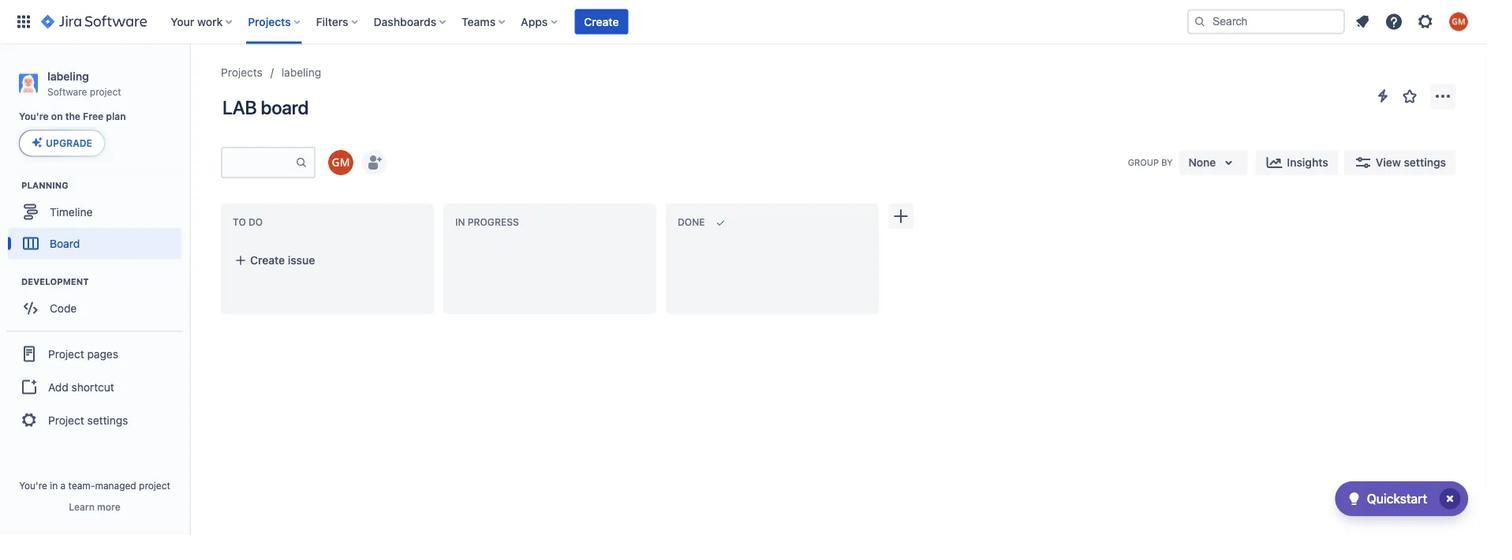 Task type: locate. For each thing, give the bounding box(es) containing it.
labeling for labeling
[[282, 66, 321, 79]]

plan
[[106, 111, 126, 122]]

upgrade
[[46, 138, 92, 149]]

sidebar navigation image
[[172, 63, 207, 95]]

Search this board text field
[[223, 148, 295, 177]]

teams
[[462, 15, 496, 28]]

a
[[60, 480, 66, 491]]

board
[[261, 96, 309, 118]]

1 horizontal spatial labeling
[[282, 66, 321, 79]]

in
[[50, 480, 58, 491]]

banner
[[0, 0, 1487, 44]]

1 horizontal spatial create
[[584, 15, 619, 28]]

insights button
[[1256, 150, 1338, 175]]

dismiss quickstart image
[[1438, 486, 1463, 511]]

filters button
[[311, 9, 364, 34]]

0 vertical spatial settings
[[1404, 156, 1446, 169]]

lab board
[[223, 96, 309, 118]]

create inside create 'button'
[[584, 15, 619, 28]]

1 vertical spatial project
[[139, 480, 170, 491]]

settings
[[1404, 156, 1446, 169], [87, 413, 128, 426]]

by
[[1162, 157, 1173, 167]]

create column image
[[892, 207, 911, 226]]

projects up the projects link
[[248, 15, 291, 28]]

0 vertical spatial projects
[[248, 15, 291, 28]]

1 vertical spatial projects
[[221, 66, 263, 79]]

create
[[584, 15, 619, 28], [250, 254, 285, 267]]

project
[[90, 86, 121, 97], [139, 480, 170, 491]]

the
[[65, 111, 80, 122]]

quickstart button
[[1336, 481, 1469, 516]]

create issue button
[[225, 246, 430, 275]]

code link
[[8, 292, 181, 324]]

you're
[[19, 111, 49, 122], [19, 480, 47, 491]]

labeling link
[[282, 63, 321, 82]]

board link
[[8, 228, 181, 259]]

you're on the free plan
[[19, 111, 126, 122]]

0 vertical spatial project
[[90, 86, 121, 97]]

create right apps dropdown button
[[584, 15, 619, 28]]

settings inside button
[[1404, 156, 1446, 169]]

1 vertical spatial settings
[[87, 413, 128, 426]]

shortcut
[[71, 380, 114, 393]]

you're left in
[[19, 480, 47, 491]]

add
[[48, 380, 68, 393]]

planning
[[21, 180, 68, 190]]

create inside "create issue" button
[[250, 254, 285, 267]]

2 you're from the top
[[19, 480, 47, 491]]

notifications image
[[1353, 12, 1372, 31]]

code
[[50, 301, 77, 314]]

you're left on
[[19, 111, 49, 122]]

filters
[[316, 15, 348, 28]]

software
[[47, 86, 87, 97]]

project
[[48, 347, 84, 360], [48, 413, 84, 426]]

learn more button
[[69, 500, 120, 513]]

0 vertical spatial project
[[48, 347, 84, 360]]

appswitcher icon image
[[14, 12, 33, 31]]

1 vertical spatial project
[[48, 413, 84, 426]]

1 vertical spatial you're
[[19, 480, 47, 491]]

your
[[171, 15, 194, 28]]

0 horizontal spatial settings
[[87, 413, 128, 426]]

1 vertical spatial create
[[250, 254, 285, 267]]

labeling inside the labeling software project
[[47, 69, 89, 82]]

project settings link
[[6, 403, 183, 437]]

you're for you're on the free plan
[[19, 111, 49, 122]]

group containing project pages
[[6, 330, 183, 442]]

0 vertical spatial you're
[[19, 111, 49, 122]]

labeling
[[282, 66, 321, 79], [47, 69, 89, 82]]

planning image
[[2, 175, 21, 194]]

create for create
[[584, 15, 619, 28]]

teams button
[[457, 9, 511, 34]]

0 horizontal spatial labeling
[[47, 69, 89, 82]]

create left issue
[[250, 254, 285, 267]]

1 you're from the top
[[19, 111, 49, 122]]

add people image
[[365, 153, 384, 172]]

2 project from the top
[[48, 413, 84, 426]]

primary element
[[9, 0, 1188, 44]]

board
[[50, 237, 80, 250]]

settings down add shortcut button
[[87, 413, 128, 426]]

project pages
[[48, 347, 118, 360]]

group
[[1128, 157, 1159, 167]]

labeling up board
[[282, 66, 321, 79]]

settings for view settings
[[1404, 156, 1446, 169]]

banner containing your work
[[0, 0, 1487, 44]]

group
[[6, 330, 183, 442]]

on
[[51, 111, 63, 122]]

1 project from the top
[[48, 347, 84, 360]]

your work button
[[166, 9, 238, 34]]

settings right view at the top right of page
[[1404, 156, 1446, 169]]

projects for projects popup button
[[248, 15, 291, 28]]

apps button
[[516, 9, 564, 34]]

projects inside popup button
[[248, 15, 291, 28]]

view
[[1376, 156, 1401, 169]]

none button
[[1179, 150, 1248, 175]]

1 horizontal spatial settings
[[1404, 156, 1446, 169]]

apps
[[521, 15, 548, 28]]

quickstart
[[1367, 491, 1427, 506]]

0 vertical spatial create
[[584, 15, 619, 28]]

project right the managed
[[139, 480, 170, 491]]

labeling up "software"
[[47, 69, 89, 82]]

projects up lab
[[221, 66, 263, 79]]

issue
[[288, 254, 315, 267]]

project up add
[[48, 347, 84, 360]]

upgrade button
[[20, 130, 104, 156]]

jira software image
[[41, 12, 147, 31], [41, 12, 147, 31]]

projects
[[248, 15, 291, 28], [221, 66, 263, 79]]

0 horizontal spatial create
[[250, 254, 285, 267]]

project pages link
[[6, 336, 183, 371]]

automations menu button icon image
[[1374, 86, 1393, 105]]

project down add
[[48, 413, 84, 426]]

add shortcut
[[48, 380, 114, 393]]

0 horizontal spatial project
[[90, 86, 121, 97]]

project up plan
[[90, 86, 121, 97]]

lab
[[223, 96, 257, 118]]



Task type: describe. For each thing, give the bounding box(es) containing it.
do
[[249, 217, 263, 228]]

to
[[233, 217, 246, 228]]

labeling for labeling software project
[[47, 69, 89, 82]]

development group
[[8, 275, 189, 329]]

create issue
[[250, 254, 315, 267]]

group by
[[1128, 157, 1173, 167]]

search image
[[1194, 15, 1207, 28]]

insights image
[[1265, 153, 1284, 172]]

none
[[1189, 156, 1216, 169]]

timeline
[[50, 205, 93, 218]]

you're in a team-managed project
[[19, 480, 170, 491]]

pages
[[87, 347, 118, 360]]

projects link
[[221, 63, 263, 82]]

development image
[[2, 272, 21, 291]]

add shortcut button
[[6, 371, 183, 403]]

progress
[[468, 217, 519, 228]]

planning group
[[8, 179, 189, 264]]

settings for project settings
[[87, 413, 128, 426]]

dashboards button
[[369, 9, 452, 34]]

project settings
[[48, 413, 128, 426]]

view settings button
[[1344, 150, 1456, 175]]

labeling software project
[[47, 69, 121, 97]]

in progress
[[455, 217, 519, 228]]

your work
[[171, 15, 223, 28]]

development
[[21, 276, 89, 286]]

view settings
[[1376, 156, 1446, 169]]

star lab board image
[[1401, 87, 1420, 106]]

your profile and settings image
[[1450, 12, 1469, 31]]

team-
[[68, 480, 95, 491]]

Search field
[[1188, 9, 1345, 34]]

free
[[83, 111, 103, 122]]

project for project pages
[[48, 347, 84, 360]]

managed
[[95, 480, 136, 491]]

check image
[[1345, 489, 1364, 508]]

help image
[[1385, 12, 1404, 31]]

create for create issue
[[250, 254, 285, 267]]

in
[[455, 217, 465, 228]]

timeline link
[[8, 196, 181, 228]]

learn
[[69, 501, 95, 512]]

work
[[197, 15, 223, 28]]

you're for you're in a team-managed project
[[19, 480, 47, 491]]

dashboards
[[374, 15, 436, 28]]

create button
[[575, 9, 628, 34]]

giulia masi image
[[328, 150, 354, 175]]

more image
[[1434, 87, 1453, 106]]

learn more
[[69, 501, 120, 512]]

project inside the labeling software project
[[90, 86, 121, 97]]

projects for the projects link
[[221, 66, 263, 79]]

settings image
[[1416, 12, 1435, 31]]

projects button
[[243, 9, 307, 34]]

more
[[97, 501, 120, 512]]

done
[[678, 217, 705, 228]]

to do
[[233, 217, 263, 228]]

project for project settings
[[48, 413, 84, 426]]

1 horizontal spatial project
[[139, 480, 170, 491]]

insights
[[1287, 156, 1329, 169]]



Task type: vqa. For each thing, say whether or not it's contained in the screenshot.
bottom or
no



